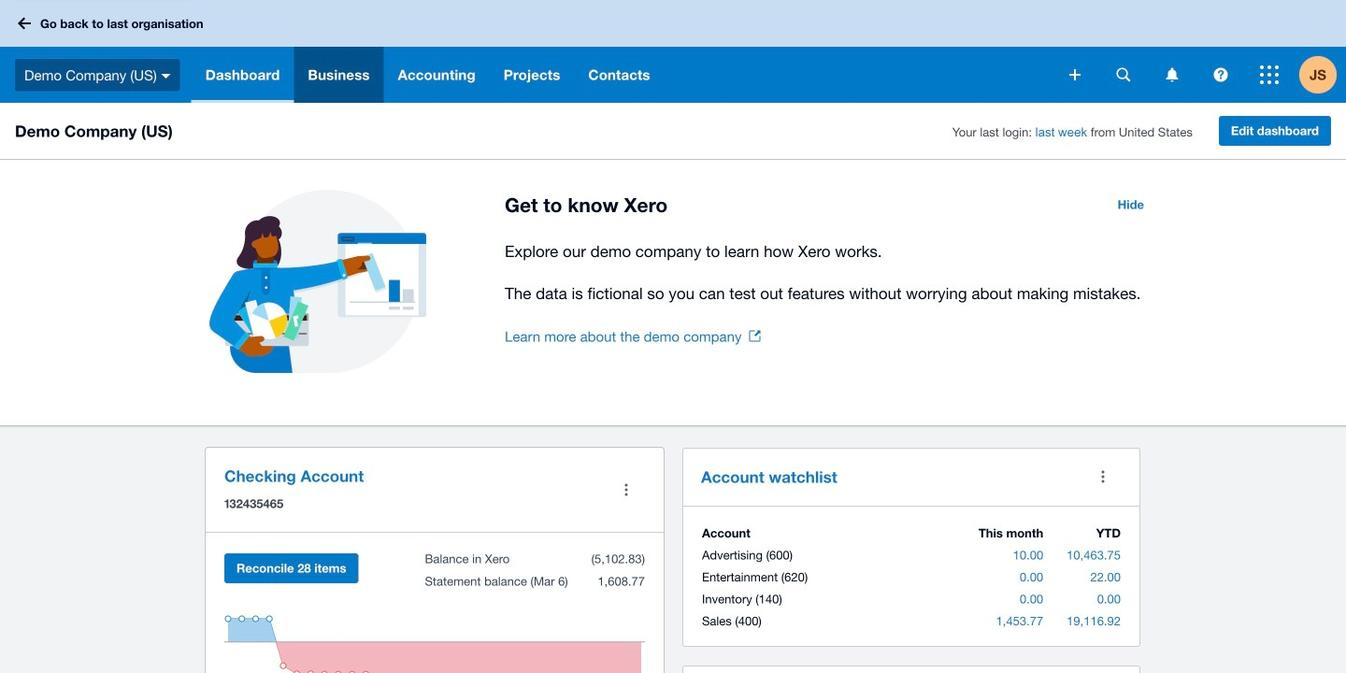 Task type: vqa. For each thing, say whether or not it's contained in the screenshot.
Account
no



Task type: locate. For each thing, give the bounding box(es) containing it.
banner
[[0, 0, 1346, 103]]

0 horizontal spatial svg image
[[1166, 68, 1178, 82]]

1 horizontal spatial svg image
[[1260, 65, 1279, 84]]

svg image
[[1260, 65, 1279, 84], [1166, 68, 1178, 82]]

svg image
[[18, 17, 31, 29], [1117, 68, 1131, 82], [1214, 68, 1228, 82], [1069, 69, 1081, 80], [161, 74, 171, 78]]



Task type: describe. For each thing, give the bounding box(es) containing it.
manage menu toggle image
[[608, 471, 645, 509]]

intro banner body element
[[505, 238, 1155, 307]]



